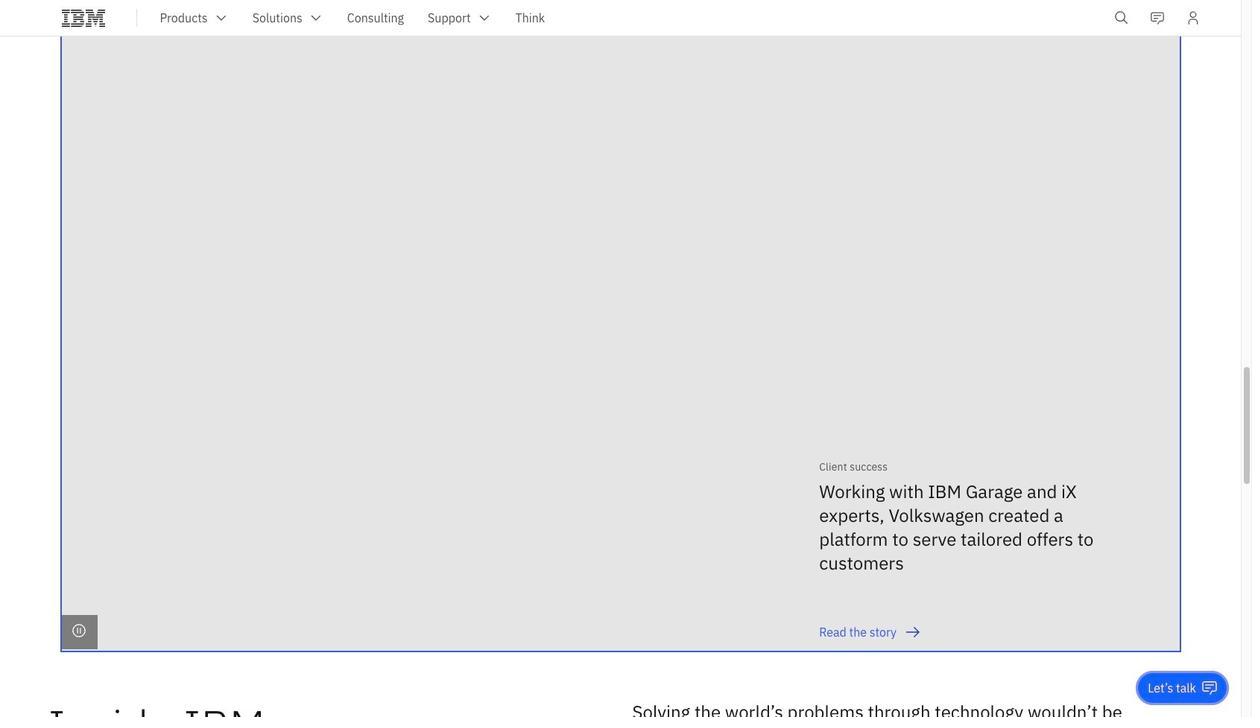 Task type: locate. For each thing, give the bounding box(es) containing it.
let's talk element
[[1148, 680, 1196, 697]]



